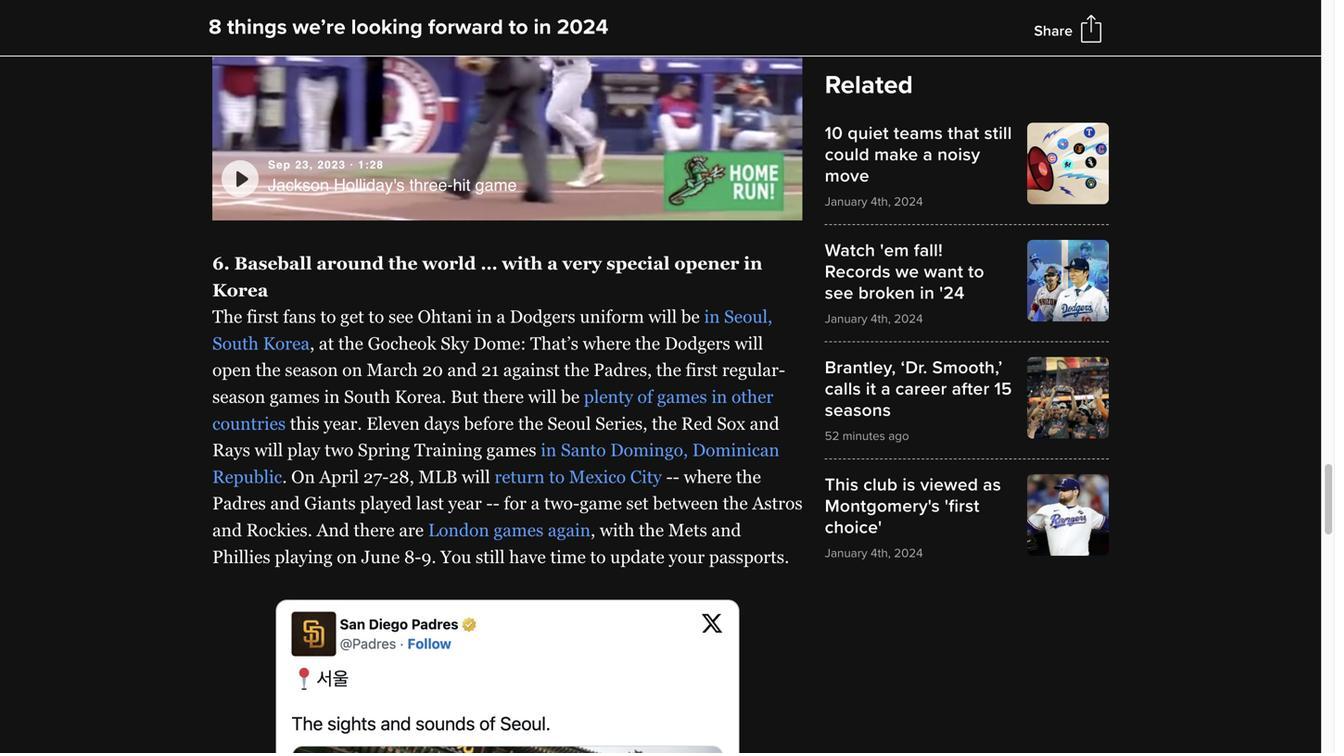 Task type: describe. For each thing, give the bounding box(es) containing it.
choice'
[[825, 517, 882, 539]]

london
[[428, 521, 489, 540]]

get
[[340, 307, 364, 327]]

the right open
[[255, 360, 281, 380]]

in inside watch 'em fall! records we want to see broken in '24 january 4th, 2024
[[920, 283, 935, 304]]

move
[[825, 165, 869, 187]]

sky
[[441, 334, 469, 354]]

phillies
[[212, 547, 270, 567]]

games down for
[[494, 521, 544, 540]]

of
[[637, 387, 653, 407]]

city
[[630, 467, 662, 487]]

the down dominican
[[736, 467, 761, 487]]

the inside 6. baseball around the world … with a very special opener in korea the first fans to get to see ohtani in a dodgers uniform will be
[[388, 254, 418, 273]]

two
[[325, 440, 353, 460]]

career
[[895, 379, 947, 400]]

plenty
[[584, 387, 633, 407]]

dodgers inside 6. baseball around the world … with a very special opener in korea the first fans to get to see ohtani in a dodgers uniform will be
[[510, 307, 575, 327]]

…
[[481, 254, 497, 273]]

jackson
[[268, 176, 329, 195]]

domingo,
[[610, 440, 688, 460]]

april
[[319, 467, 359, 487]]

south inside in seoul, south korea
[[212, 334, 259, 354]]

playing
[[275, 547, 333, 567]]

and down .
[[270, 494, 300, 514]]

set
[[626, 494, 649, 514]]

will up year
[[462, 467, 490, 487]]

against
[[503, 360, 560, 380]]

again
[[548, 521, 591, 540]]

4th, inside 10 quiet teams that still could make a noisy move january 4th, 2024
[[871, 194, 891, 210]]

rockies.
[[246, 521, 312, 540]]

but
[[451, 387, 479, 407]]

republic
[[212, 467, 282, 487]]

update
[[610, 547, 665, 567]]

, with the mets and phillies playing on june 8-9. you still have time to update your passports.
[[212, 521, 789, 567]]

6. baseball around the world … with a very special opener in korea the first fans to get to see ohtani in a dodgers uniform will be
[[212, 254, 762, 327]]

sep 23, 2023 · 1:28 jackson holliday's three-hit game
[[268, 158, 517, 195]]

game inside sep 23, 2023 · 1:28 jackson holliday's three-hit game
[[475, 176, 517, 195]]

- up between
[[673, 467, 679, 487]]

28,
[[389, 467, 414, 487]]

'dr.
[[901, 357, 927, 379]]

still inside , with the mets and phillies playing on june 8-9. you still have time to update your passports.
[[476, 547, 505, 567]]

games inside this year. eleven days before the seoul series, the red sox and rays will play two spring training games
[[486, 440, 536, 460]]

games inside , at the gocheok sky dome: that's where the dodgers will open the season on march 20 and 21 against the padres, the first regular- season games in south korea. but there will be
[[270, 387, 320, 407]]

plenty of games in other countries
[[212, 387, 773, 434]]

- left for
[[493, 494, 500, 514]]

will inside this year. eleven days before the seoul series, the red sox and rays will play two spring training games
[[255, 440, 283, 460]]

you
[[441, 547, 471, 567]]

- right year
[[486, 494, 493, 514]]

three-
[[409, 176, 453, 195]]

21
[[481, 360, 499, 380]]

hit
[[453, 176, 471, 195]]

see inside 6. baseball around the world … with a very special opener in korea the first fans to get to see ohtani in a dodgers uniform will be
[[388, 307, 413, 327]]

and down padres
[[212, 521, 242, 540]]

world
[[422, 254, 476, 273]]

watch
[[825, 240, 875, 261]]

a inside 10 quiet teams that still could make a noisy move january 4th, 2024
[[923, 144, 933, 165]]

to inside , with the mets and phillies playing on june 8-9. you still have time to update your passports.
[[590, 547, 606, 567]]

a up dome:
[[496, 307, 505, 327]]

be inside 6. baseball around the world … with a very special opener in korea the first fans to get to see ohtani in a dodgers uniform will be
[[681, 307, 700, 327]]

the left seoul
[[518, 414, 543, 434]]

in up dome:
[[476, 307, 492, 327]]

other
[[731, 387, 773, 407]]

this
[[825, 475, 859, 496]]

52
[[825, 429, 839, 444]]

march
[[367, 360, 418, 380]]

padres,
[[593, 360, 652, 380]]

- right city at the left bottom of the page
[[666, 467, 673, 487]]

days
[[424, 414, 460, 434]]

very
[[562, 254, 602, 273]]

fans
[[283, 307, 316, 327]]

plenty of games in other countries link
[[212, 387, 773, 434]]

watch 'em fall! records we want to see broken in '24 element
[[825, 240, 1109, 327]]

january inside this club is viewed as montgomery's 'first choice' january 4th, 2024
[[825, 546, 867, 561]]

with inside , with the mets and phillies playing on june 8-9. you still have time to update your passports.
[[600, 521, 635, 540]]

before
[[464, 414, 514, 434]]

23,
[[295, 158, 313, 171]]

is
[[902, 475, 915, 496]]

the right at
[[338, 334, 363, 354]]

be inside , at the gocheok sky dome: that's where the dodgers will open the season on march 20 and 21 against the padres, the first regular- season games in south korea. but there will be
[[561, 387, 580, 407]]

a inside brantley, 'dr. smooth,' calls it a career after 15 seasons 52 minutes ago
[[881, 379, 891, 400]]

, for with
[[591, 521, 595, 540]]

return
[[495, 467, 545, 487]]

time
[[550, 547, 586, 567]]

play
[[287, 440, 320, 460]]

a inside -- where the padres and giants played last year -- for a two-game set between the astros and rockies. and there are
[[531, 494, 540, 514]]

27-
[[363, 467, 389, 487]]

'first
[[945, 496, 980, 517]]

10 quiet teams that still could make a noisy move january 4th, 2024
[[825, 123, 1012, 210]]

brantley, 'dr. smooth,' calls it a career after 15 seasons 52 minutes ago
[[825, 357, 1012, 444]]

in right forward
[[534, 14, 551, 40]]

last
[[416, 494, 444, 514]]

january inside 10 quiet teams that still could make a noisy move january 4th, 2024
[[825, 194, 867, 210]]

the left "astros"
[[723, 494, 748, 514]]

training
[[414, 440, 482, 460]]

red
[[681, 414, 713, 434]]

quiet
[[848, 123, 889, 144]]

for
[[504, 494, 526, 514]]

mlb media player group
[[212, 0, 803, 221]]

first inside , at the gocheok sky dome: that's where the dodgers will open the season on march 20 and 21 against the padres, the first regular- season games in south korea. but there will be
[[686, 360, 718, 380]]

0 horizontal spatial season
[[212, 387, 265, 407]]

june
[[361, 547, 400, 567]]

return to mexico city link
[[495, 467, 662, 487]]

it
[[866, 379, 876, 400]]

giants
[[304, 494, 356, 514]]

minutes
[[843, 429, 885, 444]]

january inside watch 'em fall! records we want to see broken in '24 january 4th, 2024
[[825, 312, 867, 327]]

broken
[[858, 283, 915, 304]]

montgomery's
[[825, 496, 940, 517]]

things
[[227, 14, 287, 40]]

1:28
[[358, 158, 384, 171]]

noisy
[[937, 144, 980, 165]]

will inside 6. baseball around the world … with a very special opener in korea the first fans to get to see ohtani in a dodgers uniform will be
[[648, 307, 677, 327]]

15
[[994, 379, 1012, 400]]

korea inside 6. baseball around the world … with a very special opener in korea the first fans to get to see ohtani in a dodgers uniform will be
[[212, 280, 268, 300]]

this club is viewed as montgomery's 'first choice' january 4th, 2024
[[825, 475, 1001, 561]]

passports.
[[709, 547, 789, 567]]

there inside , at the gocheok sky dome: that's where the dodgers will open the season on march 20 and 21 against the padres, the first regular- season games in south korea. but there will be
[[483, 387, 524, 407]]

we're
[[292, 14, 346, 40]]

0 vertical spatial season
[[285, 360, 338, 380]]

eleven
[[366, 414, 420, 434]]

baseball
[[234, 254, 312, 273]]



Task type: locate. For each thing, give the bounding box(es) containing it.
0 vertical spatial there
[[483, 387, 524, 407]]

be up seoul
[[561, 387, 580, 407]]

looking
[[351, 14, 423, 40]]

1 vertical spatial see
[[388, 307, 413, 327]]

calls
[[825, 379, 861, 400]]

where inside , at the gocheok sky dome: that's where the dodgers will open the season on march 20 and 21 against the padres, the first regular- season games in south korea. but there will be
[[583, 334, 631, 354]]

2 vertical spatial 4th,
[[871, 546, 891, 561]]

south inside , at the gocheok sky dome: that's where the dodgers will open the season on march 20 and 21 against the padres, the first regular- season games in south korea. but there will be
[[344, 387, 390, 407]]

on
[[291, 467, 315, 487]]

1 vertical spatial ,
[[591, 521, 595, 540]]

seoul,
[[724, 307, 772, 327]]

1 vertical spatial where
[[684, 467, 732, 487]]

january down move
[[825, 194, 867, 210]]

0 vertical spatial first
[[247, 307, 279, 327]]

to
[[509, 14, 528, 40], [968, 261, 984, 283], [320, 307, 336, 327], [368, 307, 384, 327], [549, 467, 565, 487], [590, 547, 606, 567]]

see down watch
[[825, 283, 854, 304]]

still down london games again link
[[476, 547, 505, 567]]

year.
[[324, 414, 362, 434]]

the up padres,
[[635, 334, 660, 354]]

0 horizontal spatial still
[[476, 547, 505, 567]]

to left "get"
[[320, 307, 336, 327]]

your
[[669, 547, 705, 567]]

in inside in santo domingo, dominican republic
[[541, 440, 556, 460]]

holliday's
[[334, 176, 405, 195]]

uniform
[[580, 307, 644, 327]]

to up two-
[[549, 467, 565, 487]]

0 vertical spatial where
[[583, 334, 631, 354]]

brantley,
[[825, 357, 896, 379]]

0 horizontal spatial see
[[388, 307, 413, 327]]

ohtani
[[418, 307, 472, 327]]

-- where the padres and giants played last year -- for a two-game set between the astros and rockies. and there are
[[212, 467, 803, 540]]

two-
[[544, 494, 580, 514]]

january down broken
[[825, 312, 867, 327]]

1 vertical spatial with
[[600, 521, 635, 540]]

see up gocheok
[[388, 307, 413, 327]]

2023
[[317, 158, 346, 171]]

brantley, 'dr. smooth,' calls it a career after 15 seasons element
[[825, 357, 1109, 444]]

we
[[895, 261, 919, 283]]

south up open
[[212, 334, 259, 354]]

1 horizontal spatial first
[[686, 360, 718, 380]]

will down against
[[528, 387, 557, 407]]

1 january from the top
[[825, 194, 867, 210]]

0 horizontal spatial south
[[212, 334, 259, 354]]

games up return
[[486, 440, 536, 460]]

astros
[[752, 494, 803, 514]]

0 vertical spatial korea
[[212, 280, 268, 300]]

10 quiet teams that still could make a noisy move element
[[825, 123, 1109, 210]]

will right "uniform"
[[648, 307, 677, 327]]

mexico
[[569, 467, 626, 487]]

on inside , at the gocheok sky dome: that's where the dodgers will open the season on march 20 and 21 against the padres, the first regular- season games in south korea. but there will be
[[342, 360, 362, 380]]

2 january from the top
[[825, 312, 867, 327]]

in seoul, south korea
[[212, 307, 772, 354]]

korea up the
[[212, 280, 268, 300]]

1 horizontal spatial still
[[984, 123, 1012, 144]]

1 vertical spatial dodgers
[[664, 334, 730, 354]]

0 horizontal spatial there
[[354, 521, 395, 540]]

,
[[310, 334, 315, 354], [591, 521, 595, 540]]

1 vertical spatial there
[[354, 521, 395, 540]]

2024 inside this club is viewed as montgomery's 'first choice' january 4th, 2024
[[894, 546, 923, 561]]

1 vertical spatial korea
[[263, 334, 310, 354]]

opener
[[674, 254, 739, 273]]

1 4th, from the top
[[871, 194, 891, 210]]

the left world
[[388, 254, 418, 273]]

this
[[290, 414, 319, 434]]

will up .
[[255, 440, 283, 460]]

1 vertical spatial first
[[686, 360, 718, 380]]

games inside 'plenty of games in other countries'
[[657, 387, 707, 407]]

will down seoul,
[[735, 334, 763, 354]]

to right "get"
[[368, 307, 384, 327]]

1 horizontal spatial dodgers
[[664, 334, 730, 354]]

0 vertical spatial ,
[[310, 334, 315, 354]]

1 horizontal spatial season
[[285, 360, 338, 380]]

as
[[983, 475, 1001, 496]]

london games again
[[428, 521, 591, 540]]

and inside this year. eleven days before the seoul series, the red sox and rays will play two spring training games
[[750, 414, 779, 434]]

still inside 10 quiet teams that still could make a noisy move january 4th, 2024
[[984, 123, 1012, 144]]

watch 'em fall! records we want to see broken in '24 january 4th, 2024
[[825, 240, 984, 327]]

dodgers inside , at the gocheok sky dome: that's where the dodgers will open the season on march 20 and 21 against the padres, the first regular- season games in south korea. but there will be
[[664, 334, 730, 354]]

first right the
[[247, 307, 279, 327]]

the down set
[[639, 521, 664, 540]]

the up domingo,
[[652, 414, 677, 434]]

korea.
[[395, 387, 446, 407]]

8
[[209, 14, 222, 40]]

.
[[282, 467, 287, 487]]

first
[[247, 307, 279, 327], [686, 360, 718, 380]]

to right forward
[[509, 14, 528, 40]]

with inside 6. baseball around the world … with a very special opener in korea the first fans to get to see ohtani in a dodgers uniform will be
[[502, 254, 543, 273]]

4th, down broken
[[871, 312, 891, 327]]

and inside , with the mets and phillies playing on june 8-9. you still have time to update your passports.
[[711, 521, 741, 540]]

first left regular-
[[686, 360, 718, 380]]

0 horizontal spatial be
[[561, 387, 580, 407]]

are
[[399, 521, 424, 540]]

january down choice'
[[825, 546, 867, 561]]

2024 inside watch 'em fall! records we want to see broken in '24 january 4th, 2024
[[894, 312, 923, 327]]

to right the '24
[[968, 261, 984, 283]]

0 horizontal spatial game
[[475, 176, 517, 195]]

games up this
[[270, 387, 320, 407]]

0 vertical spatial dodgers
[[510, 307, 575, 327]]

dodgers down seoul,
[[664, 334, 730, 354]]

london games again link
[[428, 521, 591, 540]]

the inside , with the mets and phillies playing on june 8-9. you still have time to update your passports.
[[639, 521, 664, 540]]

year
[[448, 494, 482, 514]]

1 vertical spatial game
[[580, 494, 622, 514]]

south up year.
[[344, 387, 390, 407]]

that
[[948, 123, 979, 144]]

0 vertical spatial on
[[342, 360, 362, 380]]

0 horizontal spatial with
[[502, 254, 543, 273]]

in inside 'plenty of games in other countries'
[[711, 387, 727, 407]]

·
[[350, 158, 354, 171]]

with right "…"
[[502, 254, 543, 273]]

, inside , at the gocheok sky dome: that's where the dodgers will open the season on march 20 and 21 against the padres, the first regular- season games in south korea. but there will be
[[310, 334, 315, 354]]

. on april 27-28, mlb will return to mexico city
[[282, 467, 662, 487]]

see
[[825, 283, 854, 304], [388, 307, 413, 327]]

10
[[825, 123, 843, 144]]

where down "uniform"
[[583, 334, 631, 354]]

2024 inside 10 quiet teams that still could make a noisy move january 4th, 2024
[[894, 194, 923, 210]]

in left seoul,
[[704, 307, 720, 327]]

1 horizontal spatial ,
[[591, 521, 595, 540]]

korea inside in seoul, south korea
[[263, 334, 310, 354]]

and inside , at the gocheok sky dome: that's where the dodgers will open the season on march 20 and 21 against the padres, the first regular- season games in south korea. but there will be
[[447, 360, 477, 380]]

korea down fans
[[263, 334, 310, 354]]

6.
[[212, 254, 230, 273]]

make
[[874, 144, 918, 165]]

0 vertical spatial game
[[475, 176, 517, 195]]

game down mexico
[[580, 494, 622, 514]]

in left the '24
[[920, 283, 935, 304]]

1 vertical spatial season
[[212, 387, 265, 407]]

0 horizontal spatial first
[[247, 307, 279, 327]]

4th, inside this club is viewed as montgomery's 'first choice' january 4th, 2024
[[871, 546, 891, 561]]

this club is viewed as montgomery's 'first choice' element
[[825, 475, 1109, 561]]

1 vertical spatial 4th,
[[871, 312, 891, 327]]

0 horizontal spatial dodgers
[[510, 307, 575, 327]]

rays
[[212, 440, 250, 460]]

korea
[[212, 280, 268, 300], [263, 334, 310, 354]]

games
[[270, 387, 320, 407], [657, 387, 707, 407], [486, 440, 536, 460], [494, 521, 544, 540]]

1 vertical spatial january
[[825, 312, 867, 327]]

and
[[447, 360, 477, 380], [750, 414, 779, 434], [270, 494, 300, 514], [212, 521, 242, 540], [711, 521, 741, 540]]

want
[[924, 261, 963, 283]]

in up sox
[[711, 387, 727, 407]]

and down other
[[750, 414, 779, 434]]

game inside -- where the padres and giants played last year -- for a two-game set between the astros and rockies. and there are
[[580, 494, 622, 514]]

be down opener
[[681, 307, 700, 327]]

there
[[483, 387, 524, 407], [354, 521, 395, 540]]

game right hit
[[475, 176, 517, 195]]

dodgers up that's
[[510, 307, 575, 327]]

where inside -- where the padres and giants played last year -- for a two-game set between the astros and rockies. and there are
[[684, 467, 732, 487]]

1 horizontal spatial see
[[825, 283, 854, 304]]

1 horizontal spatial there
[[483, 387, 524, 407]]

mets
[[668, 521, 707, 540]]

8-
[[404, 547, 421, 567]]

that's
[[530, 334, 578, 354]]

first inside 6. baseball around the world … with a very special opener in korea the first fans to get to see ohtani in a dodgers uniform will be
[[247, 307, 279, 327]]

1 vertical spatial still
[[476, 547, 505, 567]]

at
[[319, 334, 334, 354]]

and up but
[[447, 360, 477, 380]]

1 horizontal spatial be
[[681, 307, 700, 327]]

south
[[212, 334, 259, 354], [344, 387, 390, 407]]

a left very at the top
[[547, 254, 558, 273]]

games up red
[[657, 387, 707, 407]]

and up passports.
[[711, 521, 741, 540]]

sox
[[717, 414, 745, 434]]

dome:
[[473, 334, 526, 354]]

records
[[825, 261, 891, 283]]

0 vertical spatial with
[[502, 254, 543, 273]]

in inside , at the gocheok sky dome: that's where the dodgers will open the season on march 20 and 21 against the padres, the first regular- season games in south korea. but there will be
[[324, 387, 340, 407]]

4th, down choice'
[[871, 546, 891, 561]]

2 4th, from the top
[[871, 312, 891, 327]]

gocheok
[[368, 334, 436, 354]]

there inside -- where the padres and giants played last year -- for a two-game set between the astros and rockies. and there are
[[354, 521, 395, 540]]

1 horizontal spatial south
[[344, 387, 390, 407]]

to right time
[[590, 547, 606, 567]]

season down open
[[212, 387, 265, 407]]

the
[[212, 307, 242, 327]]

forward
[[428, 14, 503, 40]]

0 vertical spatial south
[[212, 334, 259, 354]]

still
[[984, 123, 1012, 144], [476, 547, 505, 567]]

club
[[863, 475, 898, 496]]

ago
[[888, 429, 909, 444]]

'24
[[939, 283, 965, 304]]

1 horizontal spatial with
[[600, 521, 635, 540]]

have
[[509, 547, 546, 567]]

to inside watch 'em fall! records we want to see broken in '24 january 4th, 2024
[[968, 261, 984, 283]]

special
[[606, 254, 670, 273]]

, for at
[[310, 334, 315, 354]]

0 horizontal spatial ,
[[310, 334, 315, 354]]

in right opener
[[744, 254, 762, 273]]

in up year.
[[324, 387, 340, 407]]

4th, down make
[[871, 194, 891, 210]]

there down "21"
[[483, 387, 524, 407]]

1 vertical spatial be
[[561, 387, 580, 407]]

3 january from the top
[[825, 546, 867, 561]]

a left noisy
[[923, 144, 933, 165]]

where up between
[[684, 467, 732, 487]]

season down at
[[285, 360, 338, 380]]

on down "and"
[[337, 547, 357, 567]]

1 horizontal spatial game
[[580, 494, 622, 514]]

0 vertical spatial 4th,
[[871, 194, 891, 210]]

the right padres,
[[656, 360, 681, 380]]

still right that
[[984, 123, 1012, 144]]

a right for
[[531, 494, 540, 514]]

on inside , with the mets and phillies playing on june 8-9. you still have time to update your passports.
[[337, 547, 357, 567]]

0 vertical spatial still
[[984, 123, 1012, 144]]

9.
[[421, 547, 436, 567]]

0 horizontal spatial where
[[583, 334, 631, 354]]

2 vertical spatial january
[[825, 546, 867, 561]]

8 things we're looking forward to in 2024
[[209, 14, 608, 40]]

in down seoul
[[541, 440, 556, 460]]

with up update
[[600, 521, 635, 540]]

the down that's
[[564, 360, 589, 380]]

4th, inside watch 'em fall! records we want to see broken in '24 january 4th, 2024
[[871, 312, 891, 327]]

0 vertical spatial be
[[681, 307, 700, 327]]

in inside in seoul, south korea
[[704, 307, 720, 327]]

1 horizontal spatial where
[[684, 467, 732, 487]]

there up june
[[354, 521, 395, 540]]

on
[[342, 360, 362, 380], [337, 547, 357, 567]]

see inside watch 'em fall! records we want to see broken in '24 january 4th, 2024
[[825, 283, 854, 304]]

4th,
[[871, 194, 891, 210], [871, 312, 891, 327], [871, 546, 891, 561]]

, inside , with the mets and phillies playing on june 8-9. you still have time to update your passports.
[[591, 521, 595, 540]]

in seoul, south korea link
[[212, 307, 772, 354]]

1 vertical spatial on
[[337, 547, 357, 567]]

1 vertical spatial south
[[344, 387, 390, 407]]

a right it
[[881, 379, 891, 400]]

0 vertical spatial january
[[825, 194, 867, 210]]

0 vertical spatial see
[[825, 283, 854, 304]]

3 4th, from the top
[[871, 546, 891, 561]]

dominican
[[692, 440, 779, 460]]

seasons
[[825, 400, 891, 421]]

on left march at the left of page
[[342, 360, 362, 380]]



Task type: vqa. For each thing, say whether or not it's contained in the screenshot.
brantley, 'dr. smooth,' calls it a career after 15 seasons element
yes



